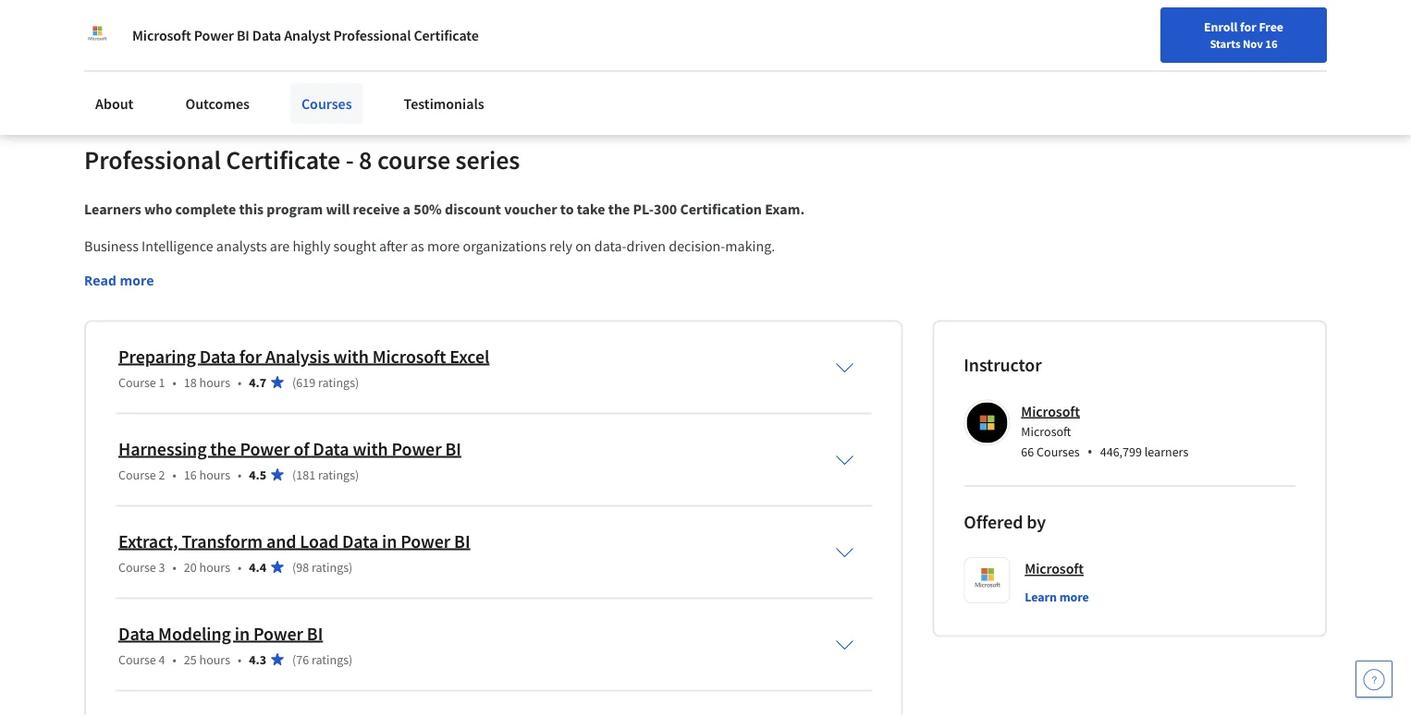 Task type: locate. For each thing, give the bounding box(es) containing it.
your
[[307, 28, 335, 47]]

of up 181
[[294, 437, 309, 461]]

2 vertical spatial on
[[385, 282, 401, 300]]

as
[[411, 237, 424, 256]]

professional right analyst
[[333, 26, 411, 44]]

more inside learn more button
[[1060, 589, 1089, 605]]

with up ( 619 ratings )
[[333, 345, 369, 368]]

( right 4.3
[[292, 651, 296, 668]]

2 course from the top
[[118, 467, 156, 483]]

courses
[[301, 94, 352, 113], [1037, 444, 1080, 461]]

• left 446,799
[[1087, 442, 1093, 462]]

2 vertical spatial more
[[1060, 589, 1089, 605]]

microsoft
[[132, 26, 191, 44], [84, 259, 141, 278], [372, 345, 446, 368], [1021, 402, 1080, 421], [1021, 424, 1071, 440], [1025, 560, 1084, 578]]

more inside "read more" button
[[120, 271, 154, 289]]

• right 1
[[173, 374, 176, 391]]

a
[[403, 200, 411, 219]]

will
[[326, 200, 350, 219]]

course
[[118, 374, 156, 391], [118, 467, 156, 483], [118, 559, 156, 576], [118, 651, 156, 668]]

0 horizontal spatial to
[[231, 282, 244, 300]]

course left 2 at the bottom of page
[[118, 467, 156, 483]]

companies
[[161, 282, 228, 300]]

courses link
[[290, 83, 363, 124]]

ratings right 98 at bottom left
[[312, 559, 349, 576]]

1 vertical spatial courses
[[1037, 444, 1080, 461]]

1 horizontal spatial 16
[[1265, 36, 1278, 51]]

0 vertical spatial for
[[1240, 18, 1257, 35]]

3
[[159, 559, 165, 576]]

16
[[1265, 36, 1278, 51], [184, 467, 197, 483]]

microsoft power bi data analyst professional certificate
[[132, 26, 479, 44]]

leading
[[238, 259, 284, 278]]

microsoft image down instructor
[[967, 403, 1007, 443]]

1 horizontal spatial certificate
[[414, 26, 479, 44]]

more right the as
[[427, 237, 460, 256]]

ratings for of
[[318, 467, 355, 483]]

0 vertical spatial to
[[560, 200, 574, 219]]

in
[[292, 28, 304, 47], [629, 259, 641, 278], [382, 530, 397, 553], [235, 622, 250, 645]]

) for in
[[349, 559, 353, 576]]

16 right 2 at the bottom of page
[[184, 467, 197, 483]]

transform
[[182, 530, 263, 553]]

extract, transform and load data in power bi
[[118, 530, 470, 553]]

1 vertical spatial certificate
[[226, 143, 341, 176]]

1 vertical spatial to
[[231, 282, 244, 300]]

1 vertical spatial microsoft image
[[967, 403, 1007, 443]]

1 course from the top
[[118, 374, 156, 391]]

with up ( 181 ratings )
[[353, 437, 388, 461]]

bi inside 'business intelligence analysts are highly sought after as more organizations rely on data-driven decision-making. microsoft power bi is the leading data analytics, business intelligence, and reporting tool in the field, used by 97% of fortune 500 companies to make decisions based on data-driven insights and analytics.'
[[186, 259, 199, 278]]

( down harnessing the power of data with power bi link
[[292, 467, 296, 483]]

course for extract,
[[118, 559, 156, 576]]

) right 619 at the bottom of the page
[[355, 374, 359, 391]]

2 horizontal spatial more
[[1060, 589, 1089, 605]]

read
[[84, 271, 116, 289]]

to left make
[[231, 282, 244, 300]]

1 vertical spatial professional
[[84, 143, 221, 176]]

0 vertical spatial driven
[[627, 237, 666, 256]]

0 horizontal spatial data-
[[404, 282, 437, 300]]

) right 98 at bottom left
[[349, 559, 353, 576]]

16 inside enroll for free starts nov 16
[[1265, 36, 1278, 51]]

1 horizontal spatial more
[[427, 237, 460, 256]]

discount
[[445, 200, 501, 219]]

( for of
[[292, 467, 296, 483]]

ratings right 619 at the bottom of the page
[[318, 374, 355, 391]]

0 vertical spatial more
[[427, 237, 460, 256]]

of inside 'business intelligence analysts are highly sought after as more organizations rely on data-driven decision-making. microsoft power bi is the leading data analytics, business intelligence, and reporting tool in the field, used by 97% of fortune 500 companies to make decisions based on data-driven insights and analytics.'
[[782, 259, 794, 278]]

2 horizontal spatial on
[[575, 237, 591, 256]]

1 vertical spatial by
[[1027, 511, 1046, 534]]

hours right 25
[[199, 651, 230, 668]]

learn more button
[[1025, 588, 1089, 606]]

3 ( from the top
[[292, 559, 296, 576]]

to inside 'business intelligence analysts are highly sought after as more organizations rely on data-driven decision-making. microsoft power bi is the leading data analytics, business intelligence, and reporting tool in the field, used by 97% of fortune 500 companies to make decisions based on data-driven insights and analytics.'
[[231, 282, 244, 300]]

certificate up testimonials link
[[414, 26, 479, 44]]

show notifications image
[[1162, 23, 1184, 45]]

None search field
[[264, 12, 624, 49]]

0 horizontal spatial courses
[[301, 94, 352, 113]]

1 vertical spatial 16
[[184, 467, 197, 483]]

course for preparing
[[118, 374, 156, 391]]

on down business
[[385, 282, 401, 300]]

0 vertical spatial data-
[[594, 237, 627, 256]]

( down extract, transform and load data in power bi at the bottom left
[[292, 559, 296, 576]]

more inside 'business intelligence analysts are highly sought after as more organizations rely on data-driven decision-making. microsoft power bi is the leading data analytics, business intelligence, and reporting tool in the field, used by 97% of fortune 500 companies to make decisions based on data-driven insights and analytics.'
[[427, 237, 460, 256]]

courses up -
[[301, 94, 352, 113]]

in right load
[[382, 530, 397, 553]]

0 vertical spatial by
[[734, 259, 749, 278]]

ratings right 181
[[318, 467, 355, 483]]

in right tool
[[629, 259, 641, 278]]

• left 4.7
[[238, 374, 242, 391]]

to left take
[[560, 200, 574, 219]]

data- up tool
[[594, 237, 627, 256]]

0 horizontal spatial driven
[[437, 282, 476, 300]]

0 horizontal spatial microsoft image
[[84, 22, 110, 48]]

course left 3
[[118, 559, 156, 576]]

2
[[159, 467, 165, 483]]

data-
[[594, 237, 627, 256], [404, 282, 437, 300]]

16 down free
[[1265, 36, 1278, 51]]

(
[[292, 374, 296, 391], [292, 467, 296, 483], [292, 559, 296, 576], [292, 651, 296, 668]]

driven
[[627, 237, 666, 256], [437, 282, 476, 300]]

1 horizontal spatial microsoft image
[[967, 403, 1007, 443]]

• left the 4.5
[[238, 467, 242, 483]]

course for harnessing
[[118, 467, 156, 483]]

social
[[185, 28, 221, 47]]

professional up who
[[84, 143, 221, 176]]

( down analysis
[[292, 374, 296, 391]]

hours left the 4.5
[[199, 467, 230, 483]]

course left 4
[[118, 651, 156, 668]]

1 vertical spatial driven
[[437, 282, 476, 300]]

share
[[116, 28, 151, 47]]

it
[[154, 28, 163, 47]]

0 horizontal spatial professional
[[84, 143, 221, 176]]

certificate up the "program"
[[226, 143, 341, 176]]

outcomes
[[185, 94, 250, 113]]

0 vertical spatial of
[[782, 259, 794, 278]]

1 horizontal spatial professional
[[333, 26, 411, 44]]

course
[[377, 143, 450, 176]]

and
[[266, 28, 289, 47], [514, 259, 538, 278], [530, 282, 554, 300], [266, 530, 296, 553]]

3 course from the top
[[118, 559, 156, 576]]

driven down intelligence,
[[437, 282, 476, 300]]

0 horizontal spatial on
[[166, 28, 182, 47]]

1 hours from the top
[[199, 374, 230, 391]]

to
[[560, 200, 574, 219], [231, 282, 244, 300]]

1 ( from the top
[[292, 374, 296, 391]]

microsoft link up 66
[[1021, 402, 1080, 421]]

on right rely
[[575, 237, 591, 256]]

( 98 ratings )
[[292, 559, 353, 576]]

1 horizontal spatial driven
[[627, 237, 666, 256]]

for inside enroll for free starts nov 16
[[1240, 18, 1257, 35]]

( for power
[[292, 651, 296, 668]]

1 vertical spatial for
[[239, 345, 262, 368]]

data
[[252, 26, 281, 44], [199, 345, 236, 368], [313, 437, 349, 461], [342, 530, 378, 553], [118, 622, 155, 645]]

for up nov at the top of page
[[1240, 18, 1257, 35]]

0 vertical spatial courses
[[301, 94, 352, 113]]

ratings
[[318, 374, 355, 391], [318, 467, 355, 483], [312, 559, 349, 576], [312, 651, 349, 668]]

bi
[[237, 26, 249, 44], [186, 259, 199, 278], [445, 437, 461, 461], [454, 530, 470, 553], [307, 622, 323, 645]]

testimonials link
[[393, 83, 495, 124]]

2 ( from the top
[[292, 467, 296, 483]]

microsoft link
[[1021, 402, 1080, 421], [1025, 558, 1084, 580]]

1 vertical spatial microsoft link
[[1025, 558, 1084, 580]]

3 hours from the top
[[199, 559, 230, 576]]

0 vertical spatial microsoft link
[[1021, 402, 1080, 421]]

microsoft image
[[84, 22, 110, 48], [967, 403, 1007, 443]]

tool
[[602, 259, 626, 278]]

ratings for power
[[312, 651, 349, 668]]

ratings right 76
[[312, 651, 349, 668]]

) right 181
[[355, 467, 359, 483]]

( for load
[[292, 559, 296, 576]]

0 horizontal spatial for
[[239, 345, 262, 368]]

hours
[[199, 374, 230, 391], [199, 467, 230, 483], [199, 559, 230, 576], [199, 651, 230, 668]]

4 ( from the top
[[292, 651, 296, 668]]

in left your
[[292, 28, 304, 47]]

by right offered
[[1027, 511, 1046, 534]]

1 horizontal spatial by
[[1027, 511, 1046, 534]]

0 horizontal spatial more
[[120, 271, 154, 289]]

data modeling in power bi link
[[118, 622, 323, 645]]

hours for transform
[[199, 559, 230, 576]]

data right load
[[342, 530, 378, 553]]

0 horizontal spatial by
[[734, 259, 749, 278]]

coursera image
[[22, 15, 140, 45]]

98
[[296, 559, 309, 576]]

hours right 18
[[199, 374, 230, 391]]

used
[[701, 259, 731, 278]]

1 horizontal spatial courses
[[1037, 444, 1080, 461]]

for up 4.7
[[239, 345, 262, 368]]

of
[[782, 259, 794, 278], [294, 437, 309, 461]]

excel
[[450, 345, 490, 368]]

0 horizontal spatial certificate
[[226, 143, 341, 176]]

( 76 ratings )
[[292, 651, 353, 668]]

review
[[421, 28, 462, 47]]

more right read at the left of the page
[[120, 271, 154, 289]]

fortune
[[84, 282, 133, 300]]

free
[[1259, 18, 1284, 35]]

1 vertical spatial data-
[[404, 282, 437, 300]]

2 hours from the top
[[199, 467, 230, 483]]

course 4 • 25 hours •
[[118, 651, 242, 668]]

4 course from the top
[[118, 651, 156, 668]]

by down making.
[[734, 259, 749, 278]]

analysis
[[265, 345, 330, 368]]

driven down pl- in the top of the page
[[627, 237, 666, 256]]

more
[[427, 237, 460, 256], [120, 271, 154, 289], [1060, 589, 1089, 605]]

1 horizontal spatial of
[[782, 259, 794, 278]]

microsoft image left share
[[84, 22, 110, 48]]

data- down business
[[404, 282, 437, 300]]

500
[[136, 282, 158, 300]]

the
[[608, 200, 630, 219], [215, 259, 235, 278], [644, 259, 664, 278], [210, 437, 236, 461]]

course left 1
[[118, 374, 156, 391]]

read more button
[[84, 270, 154, 290]]

on
[[166, 28, 182, 47], [575, 237, 591, 256], [385, 282, 401, 300]]

1 horizontal spatial for
[[1240, 18, 1257, 35]]

power
[[194, 26, 234, 44], [144, 259, 183, 278], [240, 437, 290, 461], [392, 437, 442, 461], [401, 530, 451, 553], [253, 622, 303, 645]]

microsoft link up learn more button on the bottom right of the page
[[1025, 558, 1084, 580]]

more right learn at bottom right
[[1060, 589, 1089, 605]]

0 vertical spatial 16
[[1265, 36, 1278, 51]]

intelligence,
[[436, 259, 511, 278]]

1 vertical spatial of
[[294, 437, 309, 461]]

446,799
[[1100, 444, 1142, 461]]

course 2 • 16 hours •
[[118, 467, 242, 483]]

0 vertical spatial certificate
[[414, 26, 479, 44]]

1 horizontal spatial to
[[560, 200, 574, 219]]

courses right 66
[[1037, 444, 1080, 461]]

50%
[[414, 200, 442, 219]]

1 vertical spatial with
[[353, 437, 388, 461]]

professional certificate - 8 course series
[[84, 143, 520, 176]]

menu item
[[1023, 18, 1142, 79]]

the left field,
[[644, 259, 664, 278]]

by inside 'business intelligence analysts are highly sought after as more organizations rely on data-driven decision-making. microsoft power bi is the leading data analytics, business intelligence, and reporting tool in the field, used by 97% of fortune 500 companies to make decisions based on data-driven insights and analytics.'
[[734, 259, 749, 278]]

4 hours from the top
[[199, 651, 230, 668]]

harnessing
[[118, 437, 207, 461]]

this
[[239, 200, 264, 219]]

hours right 20
[[199, 559, 230, 576]]

of right 97%
[[782, 259, 794, 278]]

0 horizontal spatial of
[[294, 437, 309, 461]]

coursera career certificate image
[[978, 0, 1286, 103]]

1 vertical spatial more
[[120, 271, 154, 289]]

enroll for free starts nov 16
[[1204, 18, 1284, 51]]

business
[[379, 259, 433, 278]]

) right 76
[[349, 651, 353, 668]]

4
[[159, 651, 165, 668]]

extract,
[[118, 530, 178, 553]]

on right it
[[166, 28, 182, 47]]

data up ( 181 ratings )
[[313, 437, 349, 461]]

receive
[[353, 200, 400, 219]]



Task type: vqa. For each thing, say whether or not it's contained in the screenshot.
more in THE BUSINESS INTELLIGENCE ANALYSTS ARE HIGHLY SOUGHT AFTER AS MORE ORGANIZATIONS RELY ON DATA-DRIVEN DECISION-MAKING. MICROSOFT POWER BI IS THE LEADING DATA ANALYTICS, BUSINESS INTELLIGENCE, AND REPORTING TOOL IN THE FIELD, USED BY 97% OF FORTUNE 500 COMPANIES TO MAKE DECISIONS BASED ON DATA-DRIVEN INSIGHTS AND ANALYTICS.
yes



Task type: describe. For each thing, give the bounding box(es) containing it.
power inside 'business intelligence analysts are highly sought after as more organizations rely on data-driven decision-making. microsoft power bi is the leading data analytics, business intelligence, and reporting tool in the field, used by 97% of fortune 500 companies to make decisions based on data-driven insights and analytics.'
[[144, 259, 183, 278]]

make
[[247, 282, 281, 300]]

offered
[[964, 511, 1023, 534]]

extract, transform and load data in power bi link
[[118, 530, 470, 553]]

course for data
[[118, 651, 156, 668]]

-
[[346, 143, 354, 176]]

18
[[184, 374, 197, 391]]

0 vertical spatial microsoft image
[[84, 22, 110, 48]]

organizations
[[463, 237, 546, 256]]

learn
[[1025, 589, 1057, 605]]

load
[[300, 530, 339, 553]]

0 vertical spatial with
[[333, 345, 369, 368]]

4.4
[[249, 559, 266, 576]]

0 vertical spatial on
[[166, 28, 182, 47]]

preparing
[[118, 345, 196, 368]]

preparing  data for analysis with microsoft excel link
[[118, 345, 490, 368]]

pl-
[[633, 200, 654, 219]]

) for with
[[355, 467, 359, 483]]

66
[[1021, 444, 1034, 461]]

voucher
[[504, 200, 557, 219]]

• left 4.3
[[238, 651, 242, 668]]

testimonials
[[404, 94, 484, 113]]

analytics,
[[317, 259, 376, 278]]

and down the reporting
[[530, 282, 554, 300]]

and right the "media"
[[266, 28, 289, 47]]

) for microsoft
[[355, 374, 359, 391]]

exam.
[[765, 200, 805, 219]]

data up course 4 • 25 hours •
[[118, 622, 155, 645]]

sought
[[333, 237, 376, 256]]

offered by
[[964, 511, 1046, 534]]

data
[[287, 259, 314, 278]]

highly
[[293, 237, 331, 256]]

course 1 • 18 hours •
[[118, 374, 242, 391]]

300
[[654, 200, 677, 219]]

1 horizontal spatial data-
[[594, 237, 627, 256]]

is
[[202, 259, 212, 278]]

insights
[[479, 282, 527, 300]]

hours for data
[[199, 374, 230, 391]]

the right is
[[215, 259, 235, 278]]

619
[[296, 374, 315, 391]]

based
[[345, 282, 382, 300]]

the left pl- in the top of the page
[[608, 200, 630, 219]]

microsoft link for instructor
[[1021, 402, 1080, 421]]

hours for the
[[199, 467, 230, 483]]

more for read more
[[120, 271, 154, 289]]

learners
[[1145, 444, 1189, 461]]

help center image
[[1363, 669, 1385, 691]]

media
[[224, 28, 263, 47]]

( 619 ratings )
[[292, 374, 359, 391]]

( for analysis
[[292, 374, 296, 391]]

and down the "organizations"
[[514, 259, 538, 278]]

are
[[270, 237, 290, 256]]

course 3 • 20 hours •
[[118, 559, 242, 576]]

learners
[[84, 200, 141, 219]]

courses inside microsoft microsoft 66 courses • 446,799 learners
[[1037, 444, 1080, 461]]

outcomes link
[[174, 83, 261, 124]]

97%
[[752, 259, 779, 278]]

decision-
[[669, 237, 725, 256]]

1 horizontal spatial on
[[385, 282, 401, 300]]

making.
[[725, 237, 775, 256]]

20
[[184, 559, 197, 576]]

more for learn more
[[1060, 589, 1089, 605]]

rely
[[549, 237, 572, 256]]

decisions
[[284, 282, 342, 300]]

harnessing the power of data with power bi
[[118, 437, 461, 461]]

hours for modeling
[[199, 651, 230, 668]]

• right 3
[[173, 559, 176, 576]]

8
[[359, 143, 372, 176]]

microsoft inside 'business intelligence analysts are highly sought after as more organizations rely on data-driven decision-making. microsoft power bi is the leading data analytics, business intelligence, and reporting tool in the field, used by 97% of fortune 500 companies to make decisions based on data-driven insights and analytics.'
[[84, 259, 141, 278]]

instructor
[[964, 353, 1042, 376]]

microsoft microsoft 66 courses • 446,799 learners
[[1021, 402, 1189, 462]]

nov
[[1243, 36, 1263, 51]]

data up course 1 • 18 hours •
[[199, 345, 236, 368]]

business
[[84, 237, 139, 256]]

and up 98 at bottom left
[[266, 530, 296, 553]]

take
[[577, 200, 605, 219]]

0 vertical spatial professional
[[333, 26, 411, 44]]

25
[[184, 651, 197, 668]]

complete
[[175, 200, 236, 219]]

• inside microsoft microsoft 66 courses • 446,799 learners
[[1087, 442, 1093, 462]]

• right 2 at the bottom of page
[[173, 467, 176, 483]]

microsoft link for offered by
[[1025, 558, 1084, 580]]

analysts
[[216, 237, 267, 256]]

harnessing the power of data with power bi link
[[118, 437, 461, 461]]

certification
[[680, 200, 762, 219]]

learners who complete this program will receive a 50% discount voucher to take the pl-300 certification exam.
[[84, 200, 808, 219]]

about link
[[84, 83, 145, 124]]

learn more
[[1025, 589, 1089, 605]]

• left the 4.4
[[238, 559, 242, 576]]

analyst
[[284, 26, 330, 44]]

in inside 'business intelligence analysts are highly sought after as more organizations rely on data-driven decision-making. microsoft power bi is the leading data analytics, business intelligence, and reporting tool in the field, used by 97% of fortune 500 companies to make decisions based on data-driven insights and analytics.'
[[629, 259, 641, 278]]

76
[[296, 651, 309, 668]]

field,
[[667, 259, 698, 278]]

4.3
[[249, 651, 266, 668]]

in up 4.3
[[235, 622, 250, 645]]

business intelligence analysts are highly sought after as more organizations rely on data-driven decision-making. microsoft power bi is the leading data analytics, business intelligence, and reporting tool in the field, used by 97% of fortune 500 companies to make decisions based on data-driven insights and analytics.
[[84, 237, 797, 300]]

program
[[267, 200, 323, 219]]

ratings for load
[[312, 559, 349, 576]]

intelligence
[[142, 237, 213, 256]]

0 horizontal spatial 16
[[184, 467, 197, 483]]

who
[[144, 200, 172, 219]]

enroll
[[1204, 18, 1238, 35]]

about
[[95, 94, 134, 113]]

starts
[[1210, 36, 1241, 51]]

• right 4
[[173, 651, 176, 668]]

preparing  data for analysis with microsoft excel
[[118, 345, 490, 368]]

1 vertical spatial on
[[575, 237, 591, 256]]

4.5
[[249, 467, 266, 483]]

the up course 2 • 16 hours •
[[210, 437, 236, 461]]

data left analyst
[[252, 26, 281, 44]]

1
[[159, 374, 165, 391]]

ratings for analysis
[[318, 374, 355, 391]]

after
[[379, 237, 408, 256]]



